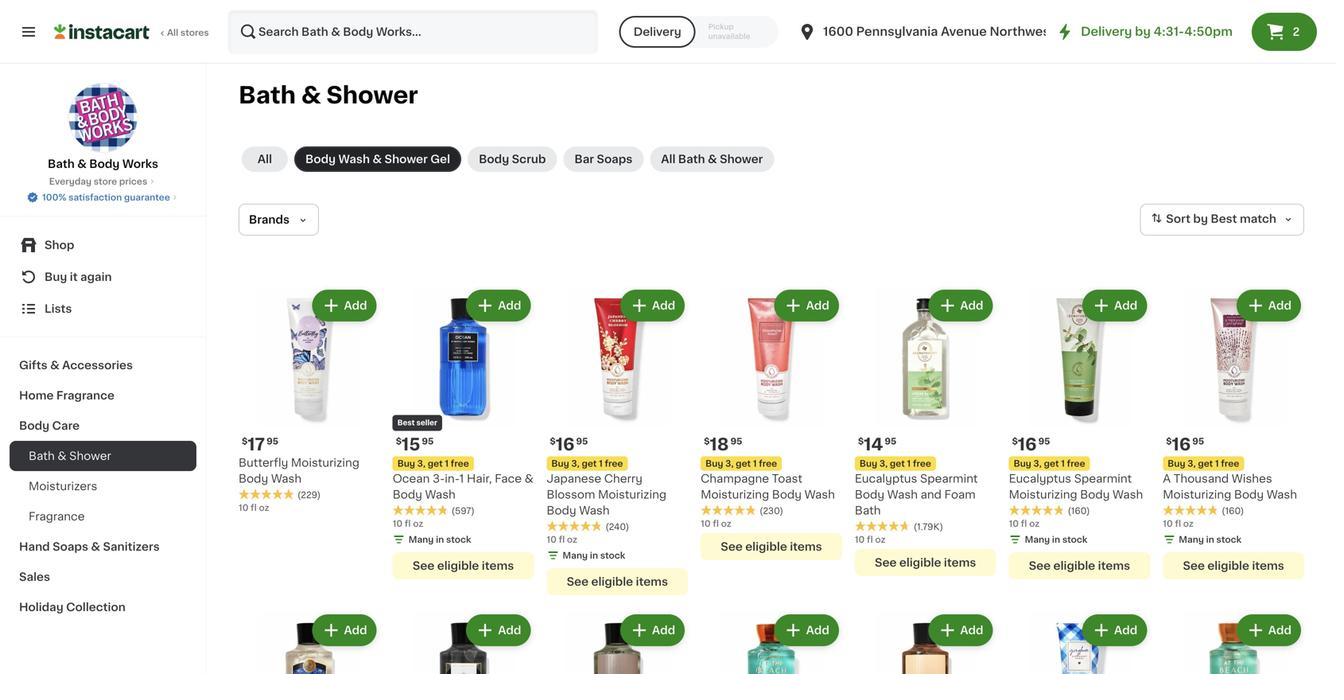Task type: vqa. For each thing, say whether or not it's contained in the screenshot.
Buy in the "link"
yes



Task type: describe. For each thing, give the bounding box(es) containing it.
buy it again link
[[10, 261, 197, 293]]

delivery by 4:31-4:50pm link
[[1056, 22, 1234, 41]]

bath inside eucalyptus spearmint body wash and foam bath
[[855, 505, 881, 516]]

stock for blossom
[[601, 551, 626, 560]]

best for best seller
[[398, 420, 415, 427]]

$ 18 95
[[704, 436, 743, 453]]

spearmint for 14
[[921, 473, 979, 484]]

0 vertical spatial fragrance
[[56, 390, 115, 401]]

14
[[864, 436, 884, 453]]

fl for a thousand wishes moisturizing body wash
[[1176, 519, 1182, 528]]

wash inside a thousand wishes moisturizing body wash
[[1268, 489, 1298, 500]]

gifts
[[19, 360, 48, 371]]

moisturizers link
[[10, 471, 197, 501]]

body inside eucalyptus spearmint body wash and foam bath
[[855, 489, 885, 500]]

95 for a thousand wishes moisturizing body wash
[[1193, 437, 1205, 446]]

works
[[122, 158, 158, 170]]

$ 15 95
[[396, 436, 434, 453]]

holiday collection
[[19, 602, 126, 613]]

home
[[19, 390, 54, 401]]

again
[[80, 271, 112, 283]]

bar soaps
[[575, 154, 633, 165]]

holiday
[[19, 602, 63, 613]]

oz for butterfly moisturizing body wash
[[259, 504, 270, 512]]

body inside the eucalyptus spearmint moisturizing body wash
[[1081, 489, 1111, 500]]

wash inside butterfly moisturizing body wash
[[271, 473, 302, 484]]

many for ocean 3-in-1 hair, face & body wash
[[409, 535, 434, 544]]

best match
[[1212, 213, 1277, 225]]

10 fl oz for a thousand wishes moisturizing body wash
[[1164, 519, 1194, 528]]

body inside a thousand wishes moisturizing body wash
[[1235, 489, 1265, 500]]

Search field
[[229, 11, 597, 53]]

moisturizers
[[29, 481, 97, 492]]

eucalyptus spearmint moisturizing body wash
[[1010, 473, 1144, 500]]

wishes
[[1233, 473, 1273, 484]]

delivery by 4:31-4:50pm
[[1082, 26, 1234, 37]]

see eligible items button for ocean 3-in-1 hair, face & body wash
[[393, 552, 534, 580]]

$ for eucalyptus spearmint moisturizing body wash
[[1013, 437, 1019, 446]]

wash inside the eucalyptus spearmint moisturizing body wash
[[1113, 489, 1144, 500]]

10 fl oz for champagne toast moisturizing body wash
[[701, 519, 732, 528]]

100% satisfaction guarantee button
[[26, 188, 180, 204]]

$ 14 95
[[859, 436, 897, 453]]

get for champagne toast moisturizing body wash
[[736, 459, 751, 468]]

gifts & accessories link
[[10, 350, 197, 380]]

brands button
[[239, 204, 319, 236]]

$ for eucalyptus spearmint body wash and foam bath
[[859, 437, 864, 446]]

bath & body works link
[[48, 83, 158, 172]]

10 fl oz for butterfly moisturizing body wash
[[239, 504, 270, 512]]

& inside ocean 3-in-1 hair, face & body wash
[[525, 473, 534, 484]]

1 for japanese cherry blossom moisturizing body wash
[[599, 459, 603, 468]]

bar soaps link
[[564, 146, 644, 172]]

eligible for eucalyptus spearmint body wash and foam bath
[[900, 557, 942, 568]]

see eligible items button for champagne toast moisturizing body wash
[[701, 533, 843, 560]]

fl for ocean 3-in-1 hair, face & body wash
[[405, 519, 411, 528]]

buy for a thousand wishes moisturizing body wash
[[1169, 459, 1186, 468]]

items for a thousand wishes moisturizing body wash
[[1253, 560, 1285, 572]]

japanese
[[547, 473, 602, 484]]

all stores
[[167, 28, 209, 37]]

store
[[94, 177, 117, 186]]

product group containing 14
[[855, 286, 997, 576]]

eligible for japanese cherry blossom moisturizing body wash
[[592, 576, 634, 587]]

10 for eucalyptus spearmint body wash and foam bath
[[855, 535, 865, 544]]

10 fl oz for ocean 3-in-1 hair, face & body wash
[[393, 519, 424, 528]]

free for eucalyptus spearmint body wash and foam bath
[[914, 459, 932, 468]]

buy 3, get 1 free for a thousand wishes moisturizing body wash
[[1169, 459, 1240, 468]]

oz for eucalyptus spearmint moisturizing body wash
[[1030, 519, 1040, 528]]

all for all stores
[[167, 28, 178, 37]]

japanese cherry blossom moisturizing body wash
[[547, 473, 667, 516]]

face
[[495, 473, 522, 484]]

fl for champagne toast moisturizing body wash
[[713, 519, 719, 528]]

body scrub
[[479, 154, 546, 165]]

all for all bath & shower
[[662, 154, 676, 165]]

see eligible items for eucalyptus spearmint moisturizing body wash
[[1030, 560, 1131, 572]]

champagne toast moisturizing body wash
[[701, 473, 836, 500]]

guarantee
[[124, 193, 170, 202]]

16 for a
[[1173, 436, 1192, 453]]

see for eucalyptus spearmint body wash and foam bath
[[875, 557, 897, 568]]

buy for eucalyptus spearmint moisturizing body wash
[[1014, 459, 1032, 468]]

3, for eucalyptus spearmint moisturizing body wash
[[1034, 459, 1042, 468]]

get for ocean 3-in-1 hair, face & body wash
[[428, 459, 443, 468]]

stock for moisturizing
[[1063, 535, 1088, 544]]

many in stock for in-
[[409, 535, 472, 544]]

sort
[[1167, 213, 1191, 225]]

fragrance link
[[10, 501, 197, 532]]

(597)
[[452, 507, 475, 515]]

best for best match
[[1212, 213, 1238, 225]]

everyday store prices
[[49, 177, 147, 186]]

bath & body works
[[48, 158, 158, 170]]

(230)
[[760, 507, 784, 515]]

buy left the it on the left of page
[[45, 271, 67, 283]]

95 for eucalyptus spearmint moisturizing body wash
[[1039, 437, 1051, 446]]

3, for champagne toast moisturizing body wash
[[726, 459, 734, 468]]

100%
[[42, 193, 66, 202]]

see eligible items for a thousand wishes moisturizing body wash
[[1184, 560, 1285, 572]]

see eligible items for champagne toast moisturizing body wash
[[721, 541, 823, 552]]

1 for eucalyptus spearmint body wash and foam bath
[[908, 459, 911, 468]]

eligible for eucalyptus spearmint moisturizing body wash
[[1054, 560, 1096, 572]]

home fragrance
[[19, 390, 115, 401]]

a thousand wishes moisturizing body wash
[[1164, 473, 1298, 500]]

4:50pm
[[1185, 26, 1234, 37]]

sort by
[[1167, 213, 1209, 225]]

items for eucalyptus spearmint moisturizing body wash
[[1099, 560, 1131, 572]]

in for wishes
[[1207, 535, 1215, 544]]

a
[[1164, 473, 1172, 484]]

$ for japanese cherry blossom moisturizing body wash
[[550, 437, 556, 446]]

1 vertical spatial fragrance
[[29, 511, 85, 522]]

sanitizers
[[103, 541, 160, 552]]

wash inside eucalyptus spearmint body wash and foam bath
[[888, 489, 918, 500]]

gel
[[431, 154, 451, 165]]

champagne
[[701, 473, 770, 484]]

scrub
[[512, 154, 546, 165]]

see eligible items button for eucalyptus spearmint moisturizing body wash
[[1010, 552, 1151, 580]]

bath & body works logo image
[[68, 83, 138, 153]]

free for a thousand wishes moisturizing body wash
[[1222, 459, 1240, 468]]

all stores link
[[54, 10, 210, 54]]

ocean
[[393, 473, 430, 484]]

body wash & shower gel
[[306, 154, 451, 165]]

body wash & shower gel link
[[294, 146, 462, 172]]

(160) for moisturizing
[[1223, 507, 1245, 515]]

many for japanese cherry blossom moisturizing body wash
[[563, 551, 588, 560]]

moisturizing inside the eucalyptus spearmint moisturizing body wash
[[1010, 489, 1078, 500]]

in for blossom
[[590, 551, 598, 560]]

free for champagne toast moisturizing body wash
[[759, 459, 778, 468]]

see for ocean 3-in-1 hair, face & body wash
[[413, 560, 435, 572]]

items for japanese cherry blossom moisturizing body wash
[[636, 576, 668, 587]]

$ 17 95
[[242, 436, 279, 453]]

many in stock for wishes
[[1180, 535, 1242, 544]]

buy 3, get 1 free for champagne toast moisturizing body wash
[[706, 459, 778, 468]]

collection
[[66, 602, 126, 613]]

moisturizing inside a thousand wishes moisturizing body wash
[[1164, 489, 1232, 500]]

stock for in-
[[446, 535, 472, 544]]

delivery for delivery
[[634, 26, 682, 37]]

2
[[1294, 26, 1301, 37]]

wash inside ocean 3-in-1 hair, face & body wash
[[425, 489, 456, 500]]

get for a thousand wishes moisturizing body wash
[[1199, 459, 1214, 468]]

free for japanese cherry blossom moisturizing body wash
[[605, 459, 624, 468]]

foam
[[945, 489, 976, 500]]

shop link
[[10, 229, 197, 261]]

toast
[[772, 473, 803, 484]]

10 for a thousand wishes moisturizing body wash
[[1164, 519, 1174, 528]]

in for in-
[[436, 535, 444, 544]]

wash inside champagne toast moisturizing body wash
[[805, 489, 836, 500]]

oz for champagne toast moisturizing body wash
[[722, 519, 732, 528]]

10 for butterfly moisturizing body wash
[[239, 504, 249, 512]]

buy for japanese cherry blossom moisturizing body wash
[[552, 459, 570, 468]]

bath & shower link
[[10, 441, 197, 471]]

all bath & shower link
[[650, 146, 775, 172]]

get for japanese cherry blossom moisturizing body wash
[[582, 459, 597, 468]]

10 fl oz for eucalyptus spearmint moisturizing body wash
[[1010, 519, 1040, 528]]

hand soaps & sanitizers link
[[10, 532, 197, 562]]



Task type: locate. For each thing, give the bounding box(es) containing it.
1 for a thousand wishes moisturizing body wash
[[1216, 459, 1220, 468]]

10 for eucalyptus spearmint moisturizing body wash
[[1010, 519, 1020, 528]]

eucalyptus inside the eucalyptus spearmint moisturizing body wash
[[1010, 473, 1072, 484]]

buy 3, get 1 free for japanese cherry blossom moisturizing body wash
[[552, 459, 624, 468]]

all link
[[242, 146, 288, 172]]

0 horizontal spatial spearmint
[[921, 473, 979, 484]]

brands
[[249, 214, 290, 225]]

shop
[[45, 240, 74, 251]]

0 horizontal spatial delivery
[[634, 26, 682, 37]]

fl
[[251, 504, 257, 512], [405, 519, 411, 528], [713, 519, 719, 528], [1022, 519, 1028, 528], [1176, 519, 1182, 528], [559, 535, 565, 544], [867, 535, 874, 544]]

16
[[1019, 436, 1037, 453], [556, 436, 575, 453], [1173, 436, 1192, 453]]

2 95 from the left
[[422, 437, 434, 446]]

ocean 3-in-1 hair, face & body wash
[[393, 473, 534, 500]]

by
[[1136, 26, 1152, 37], [1194, 213, 1209, 225]]

1600 pennsylvania avenue northwest button
[[798, 10, 1055, 54]]

0 vertical spatial soaps
[[597, 154, 633, 165]]

1 horizontal spatial all
[[258, 154, 272, 165]]

1 vertical spatial best
[[398, 420, 415, 427]]

2 get from the left
[[736, 459, 751, 468]]

see eligible items button down a thousand wishes moisturizing body wash
[[1164, 552, 1305, 580]]

by left 4:31-
[[1136, 26, 1152, 37]]

1 spearmint from the left
[[1075, 473, 1133, 484]]

items for champagne toast moisturizing body wash
[[790, 541, 823, 552]]

fragrance down gifts & accessories
[[56, 390, 115, 401]]

spearmint inside eucalyptus spearmint body wash and foam bath
[[921, 473, 979, 484]]

fl down blossom
[[559, 535, 565, 544]]

everyday
[[49, 177, 92, 186]]

spearmint inside the eucalyptus spearmint moisturizing body wash
[[1075, 473, 1133, 484]]

1 horizontal spatial best
[[1212, 213, 1238, 225]]

body inside butterfly moisturizing body wash
[[239, 473, 268, 484]]

7 $ from the left
[[1167, 437, 1173, 446]]

see for japanese cherry blossom moisturizing body wash
[[567, 576, 589, 587]]

body inside ocean 3-in-1 hair, face & body wash
[[393, 489, 423, 500]]

soaps for bar
[[597, 154, 633, 165]]

see eligible items button down (230)
[[701, 533, 843, 560]]

hair,
[[467, 473, 492, 484]]

eligible for ocean 3-in-1 hair, face & body wash
[[438, 560, 479, 572]]

buy for eucalyptus spearmint body wash and foam bath
[[860, 459, 878, 468]]

many in stock down the eucalyptus spearmint moisturizing body wash
[[1025, 535, 1088, 544]]

moisturizing inside butterfly moisturizing body wash
[[291, 457, 360, 469]]

eligible for a thousand wishes moisturizing body wash
[[1208, 560, 1250, 572]]

2 3, from the left
[[726, 459, 734, 468]]

fragrance
[[56, 390, 115, 401], [29, 511, 85, 522]]

oz down eucalyptus spearmint body wash and foam bath
[[876, 535, 886, 544]]

free for eucalyptus spearmint moisturizing body wash
[[1068, 459, 1086, 468]]

eucalyptus for 14
[[855, 473, 918, 484]]

all right bar soaps link
[[662, 154, 676, 165]]

10 fl oz down butterfly
[[239, 504, 270, 512]]

eligible down the (597)
[[438, 560, 479, 572]]

0 horizontal spatial (160)
[[1068, 507, 1091, 515]]

2 (160) from the left
[[1223, 507, 1245, 515]]

5 $ from the left
[[550, 437, 556, 446]]

all inside all bath & shower link
[[662, 154, 676, 165]]

6 $ from the left
[[859, 437, 864, 446]]

lists link
[[10, 293, 197, 325]]

95 for eucalyptus spearmint body wash and foam bath
[[885, 437, 897, 446]]

free up in-
[[451, 459, 469, 468]]

delivery button
[[620, 16, 696, 48]]

get for eucalyptus spearmint moisturizing body wash
[[1045, 459, 1060, 468]]

$ 16 95 up the eucalyptus spearmint moisturizing body wash
[[1013, 436, 1051, 453]]

3 3, from the left
[[1034, 459, 1042, 468]]

5 get from the left
[[890, 459, 906, 468]]

sales
[[19, 571, 50, 583]]

fl down ocean
[[405, 519, 411, 528]]

1 get from the left
[[428, 459, 443, 468]]

buy for champagne toast moisturizing body wash
[[706, 459, 724, 468]]

$ for champagne toast moisturizing body wash
[[704, 437, 710, 446]]

5 3, from the left
[[880, 459, 888, 468]]

4 95 from the left
[[1039, 437, 1051, 446]]

moisturizing inside japanese cherry blossom moisturizing body wash
[[598, 489, 667, 500]]

eucalyptus inside eucalyptus spearmint body wash and foam bath
[[855, 473, 918, 484]]

service type group
[[620, 16, 779, 48]]

6 free from the left
[[1222, 459, 1240, 468]]

many in stock for blossom
[[563, 551, 626, 560]]

see eligible items down (240)
[[567, 576, 668, 587]]

$ inside $ 18 95
[[704, 437, 710, 446]]

eucalyptus for 16
[[1010, 473, 1072, 484]]

buy for ocean 3-in-1 hair, face & body wash
[[398, 459, 415, 468]]

delivery for delivery by 4:31-4:50pm
[[1082, 26, 1133, 37]]

1 up 'champagne'
[[754, 459, 757, 468]]

all inside all stores link
[[167, 28, 178, 37]]

free up eucalyptus spearmint body wash and foam bath
[[914, 459, 932, 468]]

get up the thousand
[[1199, 459, 1214, 468]]

(160) for body
[[1068, 507, 1091, 515]]

1 for eucalyptus spearmint moisturizing body wash
[[1062, 459, 1066, 468]]

wash
[[339, 154, 370, 165], [271, 473, 302, 484], [425, 489, 456, 500], [805, 489, 836, 500], [1113, 489, 1144, 500], [888, 489, 918, 500], [1268, 489, 1298, 500], [580, 505, 610, 516]]

0 horizontal spatial all
[[167, 28, 178, 37]]

moisturizing
[[291, 457, 360, 469], [701, 489, 770, 500], [1010, 489, 1078, 500], [598, 489, 667, 500], [1164, 489, 1232, 500]]

3, for ocean 3-in-1 hair, face & body wash
[[418, 459, 426, 468]]

avenue
[[942, 26, 987, 37]]

see for champagne toast moisturizing body wash
[[721, 541, 743, 552]]

pennsylvania
[[857, 26, 939, 37]]

1 horizontal spatial spearmint
[[1075, 473, 1133, 484]]

buy 3, get 1 free for eucalyptus spearmint moisturizing body wash
[[1014, 459, 1086, 468]]

best left the match
[[1212, 213, 1238, 225]]

spearmint for 16
[[1075, 473, 1133, 484]]

soaps right bar
[[597, 154, 633, 165]]

soaps for hand
[[53, 541, 88, 552]]

buy 3, get 1 free
[[398, 459, 469, 468], [706, 459, 778, 468], [1014, 459, 1086, 468], [552, 459, 624, 468], [860, 459, 932, 468], [1169, 459, 1240, 468]]

get up 3-
[[428, 459, 443, 468]]

5 free from the left
[[914, 459, 932, 468]]

eucalyptus
[[1010, 473, 1072, 484], [855, 473, 918, 484]]

4 free from the left
[[605, 459, 624, 468]]

free up champagne toast moisturizing body wash
[[759, 459, 778, 468]]

4 get from the left
[[582, 459, 597, 468]]

in down japanese cherry blossom moisturizing body wash
[[590, 551, 598, 560]]

1 eucalyptus from the left
[[1010, 473, 1072, 484]]

oz down the eucalyptus spearmint moisturizing body wash
[[1030, 519, 1040, 528]]

soaps
[[597, 154, 633, 165], [53, 541, 88, 552]]

see eligible items button down the (597)
[[393, 552, 534, 580]]

buy up ocean
[[398, 459, 415, 468]]

95 for japanese cherry blossom moisturizing body wash
[[577, 437, 588, 446]]

items
[[790, 541, 823, 552], [945, 557, 977, 568], [482, 560, 514, 572], [1099, 560, 1131, 572], [1253, 560, 1285, 572], [636, 576, 668, 587]]

fl for japanese cherry blossom moisturizing body wash
[[559, 535, 565, 544]]

6 95 from the left
[[885, 437, 897, 446]]

body care
[[19, 420, 80, 431]]

$ up butterfly
[[242, 437, 248, 446]]

2 $ from the left
[[396, 437, 402, 446]]

3, up ocean
[[418, 459, 426, 468]]

fl down the eucalyptus spearmint moisturizing body wash
[[1022, 519, 1028, 528]]

see eligible items button down "(1.79k)"
[[855, 549, 997, 576]]

0 vertical spatial by
[[1136, 26, 1152, 37]]

best
[[1212, 213, 1238, 225], [398, 420, 415, 427]]

16 up the eucalyptus spearmint moisturizing body wash
[[1019, 436, 1037, 453]]

5 95 from the left
[[577, 437, 588, 446]]

10 fl oz down ocean
[[393, 519, 424, 528]]

10 down butterfly
[[239, 504, 249, 512]]

1 horizontal spatial $ 16 95
[[1013, 436, 1051, 453]]

lists
[[45, 303, 72, 314]]

see
[[721, 541, 743, 552], [875, 557, 897, 568], [413, 560, 435, 572], [1030, 560, 1051, 572], [1184, 560, 1206, 572], [567, 576, 589, 587]]

satisfaction
[[69, 193, 122, 202]]

0 vertical spatial best
[[1212, 213, 1238, 225]]

oz for a thousand wishes moisturizing body wash
[[1184, 519, 1194, 528]]

delivery inside button
[[634, 26, 682, 37]]

95 inside $ 17 95
[[267, 437, 279, 446]]

1 horizontal spatial eucalyptus
[[1010, 473, 1072, 484]]

butterfly
[[239, 457, 288, 469]]

3-
[[433, 473, 445, 484]]

1 3, from the left
[[418, 459, 426, 468]]

match
[[1241, 213, 1277, 225]]

best seller
[[398, 420, 438, 427]]

many in stock down (240)
[[563, 551, 626, 560]]

0 horizontal spatial 16
[[556, 436, 575, 453]]

buy up the eucalyptus spearmint moisturizing body wash
[[1014, 459, 1032, 468]]

sales link
[[10, 562, 197, 592]]

all left the stores
[[167, 28, 178, 37]]

0 vertical spatial bath & shower
[[239, 84, 418, 107]]

1 horizontal spatial bath & shower
[[239, 84, 418, 107]]

see eligible items for japanese cherry blossom moisturizing body wash
[[567, 576, 668, 587]]

bar
[[575, 154, 594, 165]]

in down the eucalyptus spearmint moisturizing body wash
[[1053, 535, 1061, 544]]

1 vertical spatial bath & shower
[[29, 450, 111, 462]]

stock for wishes
[[1217, 535, 1242, 544]]

eligible down the eucalyptus spearmint moisturizing body wash
[[1054, 560, 1096, 572]]

many for eucalyptus spearmint moisturizing body wash
[[1025, 535, 1051, 544]]

2 horizontal spatial all
[[662, 154, 676, 165]]

stock
[[446, 535, 472, 544], [1063, 535, 1088, 544], [1217, 535, 1242, 544], [601, 551, 626, 560]]

moisturizing inside champagne toast moisturizing body wash
[[701, 489, 770, 500]]

see eligible items down a thousand wishes moisturizing body wash
[[1184, 560, 1285, 572]]

$ 16 95
[[1013, 436, 1051, 453], [550, 436, 588, 453], [1167, 436, 1205, 453]]

10 for ocean 3-in-1 hair, face & body wash
[[393, 519, 403, 528]]

see eligible items button down the eucalyptus spearmint moisturizing body wash
[[1010, 552, 1151, 580]]

oz
[[259, 504, 270, 512], [413, 519, 424, 528], [722, 519, 732, 528], [1030, 519, 1040, 528], [1184, 519, 1194, 528], [567, 535, 578, 544], [876, 535, 886, 544]]

1 16 from the left
[[1019, 436, 1037, 453]]

blossom
[[547, 489, 596, 500]]

$ inside $ 15 95
[[396, 437, 402, 446]]

95 for champagne toast moisturizing body wash
[[731, 437, 743, 446]]

3 buy 3, get 1 free from the left
[[1014, 459, 1086, 468]]

5 buy 3, get 1 free from the left
[[860, 459, 932, 468]]

buy up the a
[[1169, 459, 1186, 468]]

free for ocean 3-in-1 hair, face & body wash
[[451, 459, 469, 468]]

1 $ 16 95 from the left
[[1013, 436, 1051, 453]]

1
[[445, 459, 449, 468], [754, 459, 757, 468], [1062, 459, 1066, 468], [599, 459, 603, 468], [908, 459, 911, 468], [1216, 459, 1220, 468], [460, 473, 464, 484]]

2 16 from the left
[[556, 436, 575, 453]]

10
[[239, 504, 249, 512], [393, 519, 403, 528], [701, 519, 711, 528], [1010, 519, 1020, 528], [1164, 519, 1174, 528], [547, 535, 557, 544], [855, 535, 865, 544]]

3 free from the left
[[1068, 459, 1086, 468]]

3, for a thousand wishes moisturizing body wash
[[1188, 459, 1197, 468]]

see eligible items button for eucalyptus spearmint body wash and foam bath
[[855, 549, 997, 576]]

6 buy 3, get 1 free from the left
[[1169, 459, 1240, 468]]

seller
[[417, 420, 438, 427]]

wash inside japanese cherry blossom moisturizing body wash
[[580, 505, 610, 516]]

fl down 'champagne'
[[713, 519, 719, 528]]

buy 3, get 1 free up the thousand
[[1169, 459, 1240, 468]]

see eligible items for eucalyptus spearmint body wash and foam bath
[[875, 557, 977, 568]]

4 buy 3, get 1 free from the left
[[552, 459, 624, 468]]

see eligible items down the eucalyptus spearmint moisturizing body wash
[[1030, 560, 1131, 572]]

buy up japanese
[[552, 459, 570, 468]]

by for delivery
[[1136, 26, 1152, 37]]

product group containing 17
[[239, 286, 380, 514]]

3, for japanese cherry blossom moisturizing body wash
[[572, 459, 580, 468]]

16 for eucalyptus
[[1019, 436, 1037, 453]]

many down blossom
[[563, 551, 588, 560]]

everyday store prices link
[[49, 175, 157, 188]]

4 3, from the left
[[572, 459, 580, 468]]

fl for eucalyptus spearmint body wash and foam bath
[[867, 535, 874, 544]]

95 right 17
[[267, 437, 279, 446]]

10 down the eucalyptus spearmint moisturizing body wash
[[1010, 519, 1020, 528]]

product group containing 18
[[701, 286, 843, 560]]

95 right 18
[[731, 437, 743, 446]]

oz for ocean 3-in-1 hair, face & body wash
[[413, 519, 424, 528]]

buy 3, get 1 free for ocean 3-in-1 hair, face & body wash
[[398, 459, 469, 468]]

cherry
[[605, 473, 643, 484]]

1 horizontal spatial soaps
[[597, 154, 633, 165]]

many down ocean
[[409, 535, 434, 544]]

stores
[[181, 28, 209, 37]]

$ 16 95 for a
[[1167, 436, 1205, 453]]

oz for japanese cherry blossom moisturizing body wash
[[567, 535, 578, 544]]

see for eucalyptus spearmint moisturizing body wash
[[1030, 560, 1051, 572]]

by for sort
[[1194, 213, 1209, 225]]

eligible
[[746, 541, 788, 552], [900, 557, 942, 568], [438, 560, 479, 572], [1054, 560, 1096, 572], [1208, 560, 1250, 572], [592, 576, 634, 587]]

(160) down a thousand wishes moisturizing body wash
[[1223, 507, 1245, 515]]

3 get from the left
[[1045, 459, 1060, 468]]

10 fl oz for japanese cherry blossom moisturizing body wash
[[547, 535, 578, 544]]

by inside field
[[1194, 213, 1209, 225]]

1 vertical spatial by
[[1194, 213, 1209, 225]]

many down the thousand
[[1180, 535, 1205, 544]]

in-
[[445, 473, 460, 484]]

1 (160) from the left
[[1068, 507, 1091, 515]]

(160) down the eucalyptus spearmint moisturizing body wash
[[1068, 507, 1091, 515]]

$ 16 95 for eucalyptus
[[1013, 436, 1051, 453]]

1 for ocean 3-in-1 hair, face & body wash
[[445, 459, 449, 468]]

3, up the eucalyptus spearmint moisturizing body wash
[[1034, 459, 1042, 468]]

0 horizontal spatial $ 16 95
[[550, 436, 588, 453]]

free up "cherry"
[[605, 459, 624, 468]]

3 $ from the left
[[704, 437, 710, 446]]

gifts & accessories
[[19, 360, 133, 371]]

16 up the thousand
[[1173, 436, 1192, 453]]

fl for eucalyptus spearmint moisturizing body wash
[[1022, 519, 1028, 528]]

$ inside $ 14 95
[[859, 437, 864, 446]]

3, up 'champagne'
[[726, 459, 734, 468]]

$ for ocean 3-in-1 hair, face & body wash
[[396, 437, 402, 446]]

16 up japanese
[[556, 436, 575, 453]]

10 for champagne toast moisturizing body wash
[[701, 519, 711, 528]]

18
[[710, 436, 729, 453]]

3, up the thousand
[[1188, 459, 1197, 468]]

95 inside $ 15 95
[[422, 437, 434, 446]]

body inside japanese cherry blossom moisturizing body wash
[[547, 505, 577, 516]]

buy down 14
[[860, 459, 878, 468]]

95 right 14
[[885, 437, 897, 446]]

1 horizontal spatial (160)
[[1223, 507, 1245, 515]]

2 spearmint from the left
[[921, 473, 979, 484]]

stock down the eucalyptus spearmint moisturizing body wash
[[1063, 535, 1088, 544]]

home fragrance link
[[10, 380, 197, 411]]

by right sort
[[1194, 213, 1209, 225]]

buy 3, get 1 free for eucalyptus spearmint body wash and foam bath
[[860, 459, 932, 468]]

body care link
[[10, 411, 197, 441]]

stock down a thousand wishes moisturizing body wash
[[1217, 535, 1242, 544]]

all for all
[[258, 154, 272, 165]]

$ up the eucalyptus spearmint moisturizing body wash
[[1013, 437, 1019, 446]]

$ up the a
[[1167, 437, 1173, 446]]

10 fl oz down 'champagne'
[[701, 519, 732, 528]]

eucalyptus spearmint body wash and foam bath
[[855, 473, 979, 516]]

buy 3, get 1 free up 3-
[[398, 459, 469, 468]]

0 horizontal spatial best
[[398, 420, 415, 427]]

product group containing 15
[[393, 286, 534, 580]]

buy 3, get 1 free up japanese
[[552, 459, 624, 468]]

many
[[409, 535, 434, 544], [1025, 535, 1051, 544], [1180, 535, 1205, 544], [563, 551, 588, 560]]

best left seller
[[398, 420, 415, 427]]

see eligible items button for a thousand wishes moisturizing body wash
[[1164, 552, 1305, 580]]

95 up the thousand
[[1193, 437, 1205, 446]]

7 95 from the left
[[1193, 437, 1205, 446]]

3 $ 16 95 from the left
[[1167, 436, 1205, 453]]

body
[[306, 154, 336, 165], [479, 154, 509, 165], [89, 158, 120, 170], [19, 420, 49, 431], [239, 473, 268, 484], [393, 489, 423, 500], [773, 489, 802, 500], [1081, 489, 1111, 500], [855, 489, 885, 500], [1235, 489, 1265, 500], [547, 505, 577, 516]]

product group
[[239, 286, 380, 514], [393, 286, 534, 580], [547, 286, 689, 595], [701, 286, 843, 560], [855, 286, 997, 576], [1010, 286, 1151, 580], [1164, 286, 1305, 580], [239, 611, 380, 674], [393, 611, 534, 674], [547, 611, 689, 674], [701, 611, 843, 674], [855, 611, 997, 674], [1010, 611, 1151, 674], [1164, 611, 1305, 674]]

1 inside ocean 3-in-1 hair, face & body wash
[[460, 473, 464, 484]]

2 buy 3, get 1 free from the left
[[706, 459, 778, 468]]

all bath & shower
[[662, 154, 764, 165]]

0 horizontal spatial bath & shower
[[29, 450, 111, 462]]

stock down the (597)
[[446, 535, 472, 544]]

3 95 from the left
[[731, 437, 743, 446]]

body inside champagne toast moisturizing body wash
[[773, 489, 802, 500]]

2 free from the left
[[759, 459, 778, 468]]

all inside all link
[[258, 154, 272, 165]]

buy 3, get 1 free up the eucalyptus spearmint moisturizing body wash
[[1014, 459, 1086, 468]]

95 up the eucalyptus spearmint moisturizing body wash
[[1039, 437, 1051, 446]]

holiday collection link
[[10, 592, 197, 622]]

see eligible items button for japanese cherry blossom moisturizing body wash
[[547, 568, 689, 595]]

4 $ from the left
[[1013, 437, 1019, 446]]

2 eucalyptus from the left
[[855, 473, 918, 484]]

spearmint up foam
[[921, 473, 979, 484]]

thousand
[[1174, 473, 1230, 484]]

★★★★★
[[239, 489, 294, 500], [239, 489, 294, 500], [393, 504, 449, 516], [393, 504, 449, 516], [701, 504, 757, 516], [701, 504, 757, 516], [1010, 504, 1065, 516], [1010, 504, 1065, 516], [1164, 504, 1219, 516], [1164, 504, 1219, 516], [547, 520, 603, 532], [547, 520, 603, 532], [855, 520, 911, 532], [855, 520, 911, 532]]

0 horizontal spatial soaps
[[53, 541, 88, 552]]

3, for eucalyptus spearmint body wash and foam bath
[[880, 459, 888, 468]]

free up a thousand wishes moisturizing body wash
[[1222, 459, 1240, 468]]

6 get from the left
[[1199, 459, 1214, 468]]

16 for japanese
[[556, 436, 575, 453]]

100% satisfaction guarantee
[[42, 193, 170, 202]]

prices
[[119, 177, 147, 186]]

1 for champagne toast moisturizing body wash
[[754, 459, 757, 468]]

10 down the a
[[1164, 519, 1174, 528]]

10 down 'champagne'
[[701, 519, 711, 528]]

Best match Sort by field
[[1141, 204, 1305, 236]]

many in stock down a thousand wishes moisturizing body wash
[[1180, 535, 1242, 544]]

in down a thousand wishes moisturizing body wash
[[1207, 535, 1215, 544]]

$ inside $ 17 95
[[242, 437, 248, 446]]

see eligible items down the (597)
[[413, 560, 514, 572]]

get up 'champagne'
[[736, 459, 751, 468]]

6 3, from the left
[[1188, 459, 1197, 468]]

1600
[[824, 26, 854, 37]]

1 free from the left
[[451, 459, 469, 468]]

items for ocean 3-in-1 hair, face & body wash
[[482, 560, 514, 572]]

1 $ from the left
[[242, 437, 248, 446]]

$ 16 95 for japanese
[[550, 436, 588, 453]]

2 horizontal spatial 16
[[1173, 436, 1192, 453]]

1 horizontal spatial 16
[[1019, 436, 1037, 453]]

northwest
[[990, 26, 1055, 37]]

many in stock for moisturizing
[[1025, 535, 1088, 544]]

$ down best seller
[[396, 437, 402, 446]]

$ 16 95 up japanese
[[550, 436, 588, 453]]

eligible down (240)
[[592, 576, 634, 587]]

instacart logo image
[[54, 22, 150, 41]]

(240)
[[606, 523, 630, 531]]

1 vertical spatial soaps
[[53, 541, 88, 552]]

95 up japanese
[[577, 437, 588, 446]]

$ 16 95 up the thousand
[[1167, 436, 1205, 453]]

2 button
[[1253, 13, 1318, 51]]

spearmint
[[1075, 473, 1133, 484], [921, 473, 979, 484]]

95 inside $ 14 95
[[885, 437, 897, 446]]

it
[[70, 271, 78, 283]]

0 horizontal spatial eucalyptus
[[855, 473, 918, 484]]

10 down ocean
[[393, 519, 403, 528]]

17
[[248, 436, 265, 453]]

1600 pennsylvania avenue northwest
[[824, 26, 1055, 37]]

get for eucalyptus spearmint body wash and foam bath
[[890, 459, 906, 468]]

95 inside $ 18 95
[[731, 437, 743, 446]]

buy down 18
[[706, 459, 724, 468]]

oz down butterfly
[[259, 504, 270, 512]]

1 95 from the left
[[267, 437, 279, 446]]

accessories
[[62, 360, 133, 371]]

None search field
[[228, 10, 599, 54]]

2 horizontal spatial $ 16 95
[[1167, 436, 1205, 453]]

soaps right hand
[[53, 541, 88, 552]]

oz down blossom
[[567, 535, 578, 544]]

stock down (240)
[[601, 551, 626, 560]]

in
[[436, 535, 444, 544], [1053, 535, 1061, 544], [1207, 535, 1215, 544], [590, 551, 598, 560]]

10 fl oz down blossom
[[547, 535, 578, 544]]

$ up eucalyptus spearmint body wash and foam bath
[[859, 437, 864, 446]]

bath & shower inside "bath & shower" link
[[29, 450, 111, 462]]

hand soaps & sanitizers
[[19, 541, 160, 552]]

15
[[402, 436, 421, 453]]

fragrance down moisturizers
[[29, 511, 85, 522]]

1 horizontal spatial by
[[1194, 213, 1209, 225]]

oz for eucalyptus spearmint body wash and foam bath
[[876, 535, 886, 544]]

care
[[52, 420, 80, 431]]

0 horizontal spatial by
[[1136, 26, 1152, 37]]

buy it again
[[45, 271, 112, 283]]

10 down blossom
[[547, 535, 557, 544]]

1 horizontal spatial delivery
[[1082, 26, 1133, 37]]

best inside field
[[1212, 213, 1238, 225]]

1 up the thousand
[[1216, 459, 1220, 468]]

1 up the eucalyptus spearmint moisturizing body wash
[[1062, 459, 1066, 468]]

2 $ 16 95 from the left
[[550, 436, 588, 453]]

3 16 from the left
[[1173, 436, 1192, 453]]

get up japanese
[[582, 459, 597, 468]]

1 buy 3, get 1 free from the left
[[398, 459, 469, 468]]



